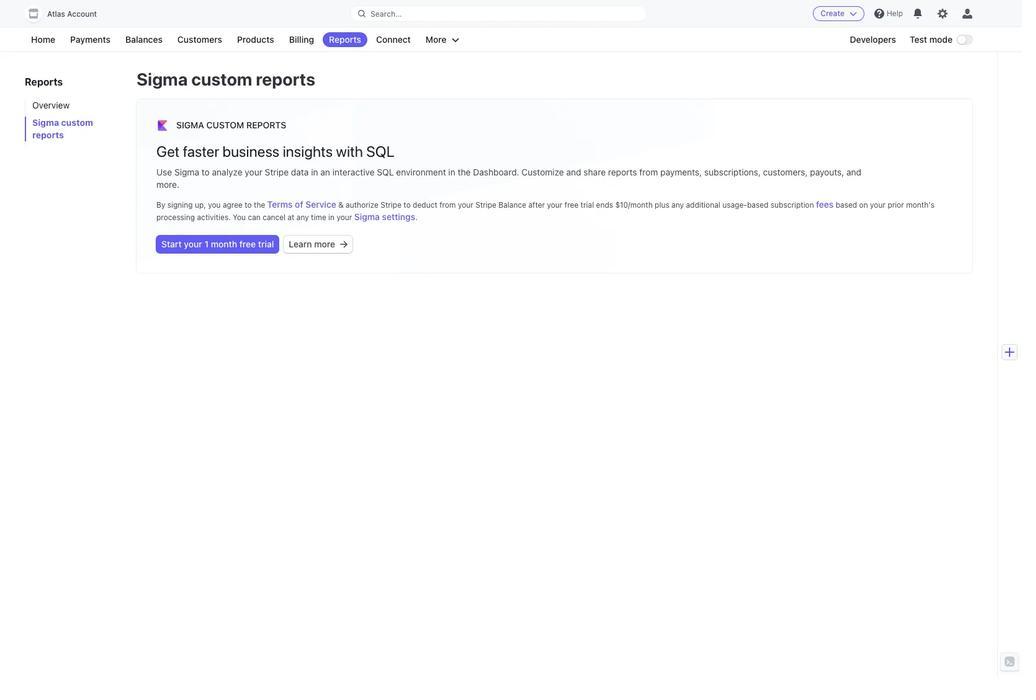Task type: describe. For each thing, give the bounding box(es) containing it.
you
[[233, 213, 246, 222]]

by
[[156, 201, 165, 210]]

at
[[288, 213, 295, 222]]

create button
[[813, 6, 865, 21]]

start your 1 month free trial
[[161, 239, 274, 250]]

usage-
[[723, 201, 747, 210]]

cancel
[[263, 213, 286, 222]]

subscription
[[771, 201, 814, 210]]

activities.
[[197, 213, 231, 222]]

search…
[[371, 9, 402, 18]]

more
[[314, 239, 335, 250]]

test mode
[[910, 34, 953, 45]]

the inside the by signing up, you agree to the terms of service & authorize stripe to deduct from your stripe balance after your free trial ends $10/month plus any additional usage-based subscription fees
[[254, 201, 265, 210]]

help
[[887, 9, 903, 18]]

use
[[156, 167, 172, 178]]

custom
[[207, 120, 244, 130]]

more
[[426, 34, 447, 45]]

your right on
[[870, 201, 886, 210]]

svg image
[[340, 241, 348, 248]]

reports link
[[323, 32, 368, 47]]

start your 1 month free trial button
[[156, 236, 279, 253]]

products link
[[231, 32, 280, 47]]

0 vertical spatial sql
[[367, 143, 395, 160]]

0 horizontal spatial in
[[311, 167, 318, 178]]

data
[[291, 167, 309, 178]]

based on your prior month's processing activities. you can cancel at any time in your
[[156, 201, 935, 222]]

sigma settings link
[[354, 211, 415, 224]]

any inside "based on your prior month's processing activities. you can cancel at any time in your"
[[297, 213, 309, 222]]

from inside the by signing up, you agree to the terms of service & authorize stripe to deduct from your stripe balance after your free trial ends $10/month plus any additional usage-based subscription fees
[[440, 201, 456, 210]]

share
[[584, 167, 606, 178]]

payments
[[70, 34, 111, 45]]

in inside "based on your prior month's processing activities. you can cancel at any time in your"
[[329, 213, 335, 222]]

home link
[[25, 32, 62, 47]]

your inside button
[[184, 239, 202, 250]]

developers
[[850, 34, 897, 45]]

trial inside button
[[258, 239, 274, 250]]

1 vertical spatial custom
[[61, 117, 93, 128]]

get
[[156, 143, 180, 160]]

help button
[[870, 4, 908, 24]]

insights
[[283, 143, 333, 160]]

customers
[[178, 34, 222, 45]]

overview
[[32, 100, 70, 111]]

stripe inside use sigma to analyze your stripe data in an interactive sql environment in the dashboard. customize and share reports from payments, subscriptions, customers, payouts, and more.
[[265, 167, 289, 178]]

up,
[[195, 201, 206, 210]]

use sigma to analyze your stripe data in an interactive sql environment in the dashboard. customize and share reports from payments, subscriptions, customers, payouts, and more.
[[156, 167, 862, 190]]

&
[[338, 201, 344, 210]]

settings
[[382, 212, 415, 222]]

payments,
[[661, 167, 702, 178]]

the inside use sigma to analyze your stripe data in an interactive sql environment in the dashboard. customize and share reports from payments, subscriptions, customers, payouts, and more.
[[458, 167, 471, 178]]

payments link
[[64, 32, 117, 47]]

your right after
[[547, 201, 563, 210]]

trial inside the by signing up, you agree to the terms of service & authorize stripe to deduct from your stripe balance after your free trial ends $10/month plus any additional usage-based subscription fees
[[581, 201, 594, 210]]

atlas account
[[47, 9, 97, 19]]

2 horizontal spatial reports
[[329, 34, 361, 45]]

test
[[910, 34, 928, 45]]

learn more
[[289, 239, 335, 250]]

home
[[31, 34, 55, 45]]

fees link
[[816, 199, 834, 211]]

1 horizontal spatial custom
[[191, 69, 252, 89]]

you
[[208, 201, 221, 210]]

sigma up faster
[[176, 120, 204, 130]]

deduct
[[413, 201, 438, 210]]

signing
[[167, 201, 193, 210]]

based inside the by signing up, you agree to the terms of service & authorize stripe to deduct from your stripe balance after your free trial ends $10/month plus any additional usage-based subscription fees
[[747, 201, 769, 210]]

billing
[[289, 34, 314, 45]]

create
[[821, 9, 845, 18]]

with
[[336, 143, 363, 160]]

your right deduct
[[458, 201, 474, 210]]

customers link
[[171, 32, 228, 47]]

sigma down 'balances' link
[[137, 69, 188, 89]]

balances
[[125, 34, 163, 45]]

service
[[306, 199, 336, 210]]

sigma down authorize
[[354, 212, 380, 222]]

balances link
[[119, 32, 169, 47]]

can
[[248, 213, 261, 222]]

on
[[860, 201, 868, 210]]

sigma custom reports
[[176, 120, 286, 130]]

customers,
[[763, 167, 808, 178]]

atlas
[[47, 9, 65, 19]]

free inside button
[[239, 239, 256, 250]]



Task type: vqa. For each thing, say whether or not it's contained in the screenshot.
YOUR
yes



Task type: locate. For each thing, give the bounding box(es) containing it.
1 horizontal spatial from
[[640, 167, 658, 178]]

your down "business"
[[245, 167, 263, 178]]

customize
[[522, 167, 564, 178]]

to up settings
[[404, 201, 411, 210]]

1 horizontal spatial the
[[458, 167, 471, 178]]

from left payments, at the right top of the page
[[640, 167, 658, 178]]

1 vertical spatial sql
[[377, 167, 394, 178]]

and right payouts,
[[847, 167, 862, 178]]

overview link
[[25, 99, 124, 112]]

0 vertical spatial free
[[565, 201, 579, 210]]

from
[[640, 167, 658, 178], [440, 201, 456, 210]]

2 horizontal spatial stripe
[[476, 201, 497, 210]]

reports
[[329, 34, 361, 45], [25, 76, 63, 88], [247, 120, 286, 130]]

to up 'can'
[[245, 201, 252, 210]]

month
[[211, 239, 237, 250]]

1 horizontal spatial trial
[[581, 201, 594, 210]]

to inside use sigma to analyze your stripe data in an interactive sql environment in the dashboard. customize and share reports from payments, subscriptions, customers, payouts, and more.
[[202, 167, 210, 178]]

payouts,
[[810, 167, 845, 178]]

1 vertical spatial free
[[239, 239, 256, 250]]

0 vertical spatial from
[[640, 167, 658, 178]]

0 vertical spatial reports
[[256, 69, 315, 89]]

custom
[[191, 69, 252, 89], [61, 117, 93, 128]]

terms of service link
[[267, 199, 336, 211]]

1 vertical spatial sigma custom reports
[[32, 117, 93, 140]]

1 horizontal spatial in
[[329, 213, 335, 222]]

connect
[[376, 34, 411, 45]]

custom down customers link
[[191, 69, 252, 89]]

1 vertical spatial any
[[297, 213, 309, 222]]

dashboard.
[[473, 167, 519, 178]]

0 horizontal spatial and
[[567, 167, 582, 178]]

after
[[529, 201, 545, 210]]

reports right billing at the top left of the page
[[329, 34, 361, 45]]

0 vertical spatial reports
[[329, 34, 361, 45]]

authorize
[[346, 201, 379, 210]]

$10/month
[[616, 201, 653, 210]]

1 horizontal spatial and
[[847, 167, 862, 178]]

billing link
[[283, 32, 320, 47]]

sql right with
[[367, 143, 395, 160]]

more button
[[420, 32, 465, 47]]

1 horizontal spatial free
[[565, 201, 579, 210]]

2 horizontal spatial to
[[404, 201, 411, 210]]

sql right interactive
[[377, 167, 394, 178]]

1 based from the left
[[747, 201, 769, 210]]

1 vertical spatial reports
[[32, 130, 64, 140]]

reports inside use sigma to analyze your stripe data in an interactive sql environment in the dashboard. customize and share reports from payments, subscriptions, customers, payouts, and more.
[[608, 167, 637, 178]]

balance
[[499, 201, 527, 210]]

ends
[[596, 201, 613, 210]]

an
[[321, 167, 330, 178]]

2 vertical spatial reports
[[247, 120, 286, 130]]

notifications image
[[913, 9, 923, 19]]

in right environment
[[449, 167, 456, 178]]

2 horizontal spatial in
[[449, 167, 456, 178]]

sigma right use
[[174, 167, 199, 178]]

trial down cancel on the top left of the page
[[258, 239, 274, 250]]

1 horizontal spatial sigma custom reports
[[137, 69, 315, 89]]

free inside the by signing up, you agree to the terms of service & authorize stripe to deduct from your stripe balance after your free trial ends $10/month plus any additional usage-based subscription fees
[[565, 201, 579, 210]]

sigma custom reports up custom
[[137, 69, 315, 89]]

your inside use sigma to analyze your stripe data in an interactive sql environment in the dashboard. customize and share reports from payments, subscriptions, customers, payouts, and more.
[[245, 167, 263, 178]]

sql inside use sigma to analyze your stripe data in an interactive sql environment in the dashboard. customize and share reports from payments, subscriptions, customers, payouts, and more.
[[377, 167, 394, 178]]

fees
[[816, 199, 834, 210]]

terms
[[267, 199, 293, 210]]

any right at
[[297, 213, 309, 222]]

based left on
[[836, 201, 858, 210]]

0 horizontal spatial sigma custom reports
[[32, 117, 93, 140]]

0 horizontal spatial stripe
[[265, 167, 289, 178]]

sigma custom reports link
[[25, 117, 124, 142]]

0 vertical spatial trial
[[581, 201, 594, 210]]

free right month
[[239, 239, 256, 250]]

1 vertical spatial from
[[440, 201, 456, 210]]

1 horizontal spatial based
[[836, 201, 858, 210]]

1 horizontal spatial reports
[[247, 120, 286, 130]]

start
[[161, 239, 182, 250]]

1 horizontal spatial stripe
[[381, 201, 402, 210]]

month's
[[907, 201, 935, 210]]

1 and from the left
[[567, 167, 582, 178]]

by signing up, you agree to the terms of service & authorize stripe to deduct from your stripe balance after your free trial ends $10/month plus any additional usage-based subscription fees
[[156, 199, 834, 210]]

time
[[311, 213, 326, 222]]

sigma inside use sigma to analyze your stripe data in an interactive sql environment in the dashboard. customize and share reports from payments, subscriptions, customers, payouts, and more.
[[174, 167, 199, 178]]

account
[[67, 9, 97, 19]]

0 vertical spatial the
[[458, 167, 471, 178]]

in right time at the top left of page
[[329, 213, 335, 222]]

based left subscription
[[747, 201, 769, 210]]

mode
[[930, 34, 953, 45]]

0 horizontal spatial custom
[[61, 117, 93, 128]]

0 horizontal spatial based
[[747, 201, 769, 210]]

your left 1
[[184, 239, 202, 250]]

reports up overview
[[25, 76, 63, 88]]

based
[[747, 201, 769, 210], [836, 201, 858, 210]]

from inside use sigma to analyze your stripe data in an interactive sql environment in the dashboard. customize and share reports from payments, subscriptions, customers, payouts, and more.
[[640, 167, 658, 178]]

stripe
[[265, 167, 289, 178], [381, 201, 402, 210], [476, 201, 497, 210]]

prior
[[888, 201, 905, 210]]

faster
[[183, 143, 219, 160]]

2 horizontal spatial reports
[[608, 167, 637, 178]]

the
[[458, 167, 471, 178], [254, 201, 265, 210]]

1 horizontal spatial any
[[672, 201, 684, 210]]

based inside "based on your prior month's processing activities. you can cancel at any time in your"
[[836, 201, 858, 210]]

2 based from the left
[[836, 201, 858, 210]]

learn
[[289, 239, 312, 250]]

any inside the by signing up, you agree to the terms of service & authorize stripe to deduct from your stripe balance after your free trial ends $10/month plus any additional usage-based subscription fees
[[672, 201, 684, 210]]

.
[[415, 213, 418, 222]]

of
[[295, 199, 303, 210]]

0 vertical spatial custom
[[191, 69, 252, 89]]

sql
[[367, 143, 395, 160], [377, 167, 394, 178]]

0 horizontal spatial to
[[202, 167, 210, 178]]

additional
[[686, 201, 721, 210]]

free left 'ends'
[[565, 201, 579, 210]]

get faster business insights with sql
[[156, 143, 395, 160]]

reports down overview
[[32, 130, 64, 140]]

the left dashboard.
[[458, 167, 471, 178]]

trial left 'ends'
[[581, 201, 594, 210]]

0 horizontal spatial reports
[[25, 76, 63, 88]]

the up 'can'
[[254, 201, 265, 210]]

connect link
[[370, 32, 417, 47]]

and left share
[[567, 167, 582, 178]]

2 and from the left
[[847, 167, 862, 178]]

0 horizontal spatial the
[[254, 201, 265, 210]]

2 vertical spatial reports
[[608, 167, 637, 178]]

your down &
[[337, 213, 352, 222]]

0 horizontal spatial reports
[[32, 130, 64, 140]]

0 vertical spatial sigma custom reports
[[137, 69, 315, 89]]

0 vertical spatial any
[[672, 201, 684, 210]]

sigma custom reports down overview link
[[32, 117, 93, 140]]

processing
[[156, 213, 195, 222]]

in left an at the top of the page
[[311, 167, 318, 178]]

stripe down get faster business insights with sql
[[265, 167, 289, 178]]

1 vertical spatial reports
[[25, 76, 63, 88]]

agree
[[223, 201, 243, 210]]

plus
[[655, 201, 670, 210]]

more.
[[156, 179, 179, 190]]

reports right share
[[608, 167, 637, 178]]

stripe left balance at top
[[476, 201, 497, 210]]

in
[[311, 167, 318, 178], [449, 167, 456, 178], [329, 213, 335, 222]]

your
[[245, 167, 263, 178], [458, 201, 474, 210], [547, 201, 563, 210], [870, 201, 886, 210], [337, 213, 352, 222], [184, 239, 202, 250]]

any right the plus in the top of the page
[[672, 201, 684, 210]]

1 horizontal spatial to
[[245, 201, 252, 210]]

1
[[205, 239, 209, 250]]

analyze
[[212, 167, 243, 178]]

Search… search field
[[351, 6, 647, 21]]

products
[[237, 34, 274, 45]]

interactive
[[333, 167, 375, 178]]

environment
[[396, 167, 446, 178]]

to down faster
[[202, 167, 210, 178]]

from right deduct
[[440, 201, 456, 210]]

reports down billing link
[[256, 69, 315, 89]]

learn more link
[[284, 236, 353, 253]]

reports
[[256, 69, 315, 89], [32, 130, 64, 140], [608, 167, 637, 178]]

0 horizontal spatial trial
[[258, 239, 274, 250]]

1 vertical spatial the
[[254, 201, 265, 210]]

business
[[223, 143, 280, 160]]

to
[[202, 167, 210, 178], [245, 201, 252, 210], [404, 201, 411, 210]]

1 vertical spatial trial
[[258, 239, 274, 250]]

0 horizontal spatial free
[[239, 239, 256, 250]]

Search… text field
[[351, 6, 647, 21]]

any
[[672, 201, 684, 210], [297, 213, 309, 222]]

sigma settings .
[[354, 212, 418, 222]]

0 horizontal spatial from
[[440, 201, 456, 210]]

developers link
[[844, 32, 903, 47]]

stripe up sigma settings .
[[381, 201, 402, 210]]

sigma down overview
[[32, 117, 59, 128]]

custom down overview link
[[61, 117, 93, 128]]

1 horizontal spatial reports
[[256, 69, 315, 89]]

0 horizontal spatial any
[[297, 213, 309, 222]]

and
[[567, 167, 582, 178], [847, 167, 862, 178]]

reports up get faster business insights with sql
[[247, 120, 286, 130]]



